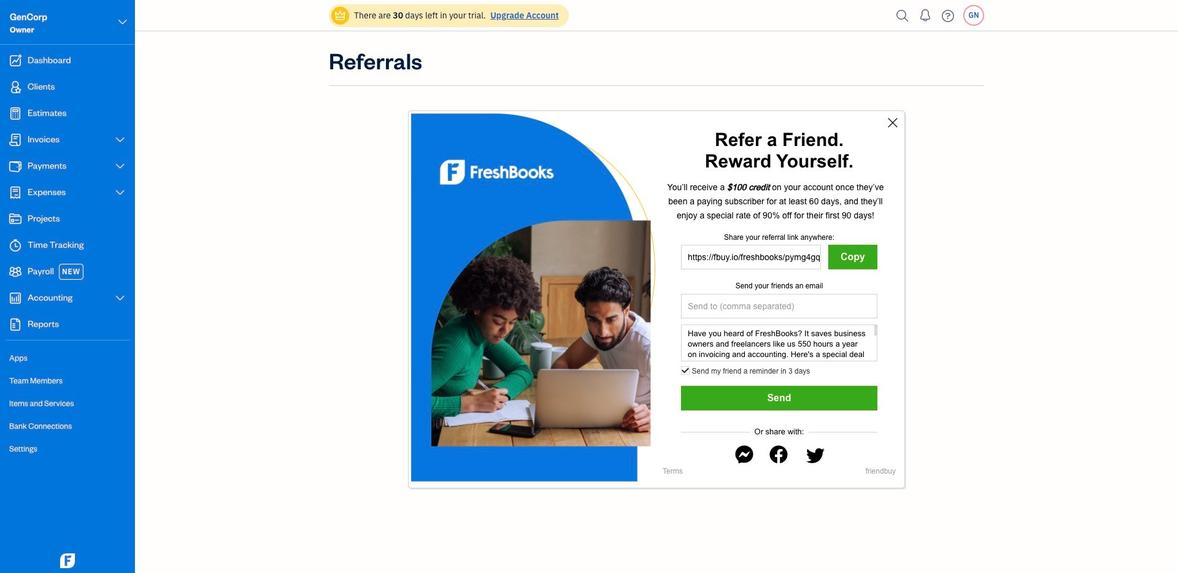 Task type: vqa. For each thing, say whether or not it's contained in the screenshot.
top chevron large down icon
yes



Task type: describe. For each thing, give the bounding box(es) containing it.
notifications image
[[916, 3, 935, 28]]

chevron large down image for expense icon
[[115, 188, 126, 198]]

client image
[[8, 81, 23, 93]]

crown image
[[334, 9, 347, 22]]

chevron large down image for payment "icon"
[[115, 161, 126, 171]]

report image
[[8, 319, 23, 331]]

payment image
[[8, 160, 23, 172]]

project image
[[8, 213, 23, 225]]

main element
[[0, 0, 166, 573]]

expense image
[[8, 187, 23, 199]]

estimate image
[[8, 107, 23, 120]]



Task type: locate. For each thing, give the bounding box(es) containing it.
dashboard image
[[8, 55, 23, 67]]

search image
[[893, 6, 913, 25]]

2 chevron large down image from the top
[[115, 293, 126, 303]]

timer image
[[8, 239, 23, 252]]

chart image
[[8, 292, 23, 304]]

1 vertical spatial chevron large down image
[[115, 135, 126, 145]]

go to help image
[[938, 6, 958, 25]]

chevron large down image
[[115, 188, 126, 198], [115, 293, 126, 303]]

team image
[[8, 266, 23, 278]]

2 vertical spatial chevron large down image
[[115, 161, 126, 171]]

chevron large down image for 'invoice' icon
[[115, 135, 126, 145]]

0 vertical spatial chevron large down image
[[115, 188, 126, 198]]

chevron large down image for chart icon
[[115, 293, 126, 303]]

0 vertical spatial chevron large down image
[[117, 15, 128, 29]]

1 chevron large down image from the top
[[115, 188, 126, 198]]

1 vertical spatial chevron large down image
[[115, 293, 126, 303]]

chevron large down image
[[117, 15, 128, 29], [115, 135, 126, 145], [115, 161, 126, 171]]

freshbooks image
[[58, 554, 77, 568]]

invoice image
[[8, 134, 23, 146]]



